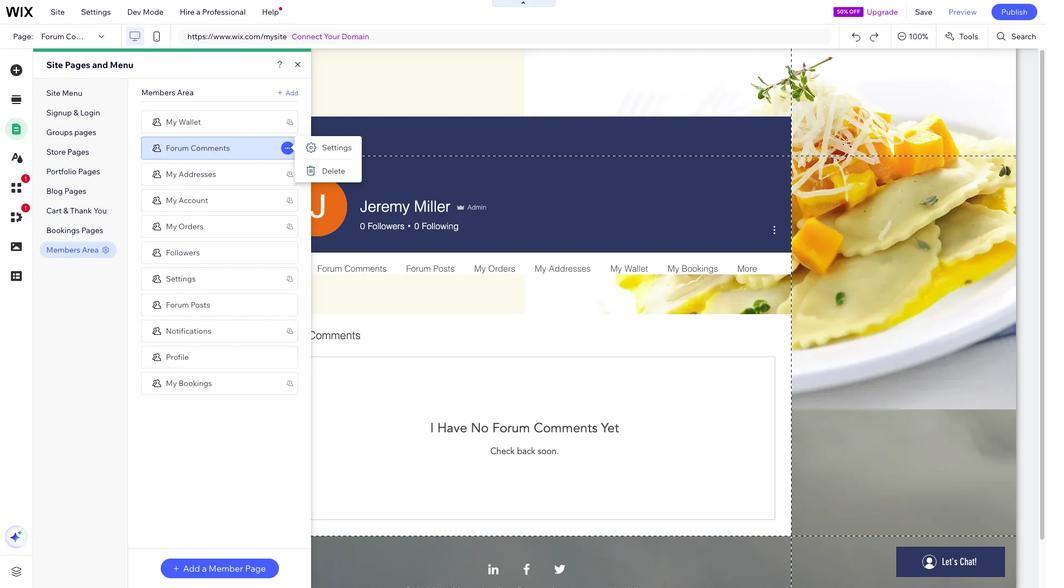 Task type: vqa. For each thing, say whether or not it's contained in the screenshot.
the Search Results
no



Task type: locate. For each thing, give the bounding box(es) containing it.
bookings down cart
[[46, 226, 80, 236]]

1 my from the top
[[166, 117, 177, 127]]

2 horizontal spatial settings
[[322, 143, 352, 153]]

settings up delete
[[322, 143, 352, 153]]

pages for portfolio
[[78, 167, 100, 177]]

1 horizontal spatial menu
[[110, 59, 134, 70]]

1 horizontal spatial a
[[202, 564, 207, 575]]

pages down you
[[81, 226, 103, 236]]

a inside add a member page button
[[202, 564, 207, 575]]

upgrade
[[868, 7, 899, 17]]

site pages and menu
[[46, 59, 134, 70]]

settings left dev
[[81, 7, 111, 17]]

2 vertical spatial settings
[[166, 274, 196, 284]]

& left login
[[74, 108, 79, 118]]

0 vertical spatial menu
[[110, 59, 134, 70]]

&
[[74, 108, 79, 118], [63, 206, 68, 216]]

members area up my wallet
[[141, 88, 194, 98]]

forum comments up site pages and menu
[[41, 32, 105, 41]]

followers
[[166, 248, 200, 258]]

1 horizontal spatial forum comments
[[166, 143, 230, 153]]

dev mode
[[127, 7, 164, 17]]

bookings pages
[[46, 226, 103, 236]]

my down profile
[[166, 379, 177, 389]]

forum
[[41, 32, 64, 41], [166, 143, 189, 153], [166, 300, 189, 310]]

1 vertical spatial a
[[202, 564, 207, 575]]

pages left and
[[65, 59, 90, 70]]

1 horizontal spatial comments
[[191, 143, 230, 153]]

1 vertical spatial menu
[[62, 88, 82, 98]]

members down bookings pages
[[46, 245, 80, 255]]

1 horizontal spatial members
[[141, 88, 176, 98]]

5 my from the top
[[166, 379, 177, 389]]

forum up site pages and menu
[[41, 32, 64, 41]]

my wallet
[[166, 117, 201, 127]]

1 vertical spatial site
[[46, 59, 63, 70]]

forum comments
[[41, 32, 105, 41], [166, 143, 230, 153]]

thank
[[70, 206, 92, 216]]

profile
[[166, 353, 189, 362]]

a
[[196, 7, 201, 17], [202, 564, 207, 575]]

1 horizontal spatial area
[[177, 88, 194, 98]]

0 vertical spatial site
[[51, 7, 65, 17]]

my for my wallet
[[166, 117, 177, 127]]

100%
[[910, 32, 929, 41]]

my left account
[[166, 195, 177, 205]]

add
[[286, 89, 299, 97], [183, 564, 200, 575]]

menu right and
[[110, 59, 134, 70]]

1 horizontal spatial add
[[286, 89, 299, 97]]

account
[[179, 195, 208, 205]]

cart
[[46, 206, 62, 216]]

members area
[[141, 88, 194, 98], [46, 245, 99, 255]]

site for site pages and menu
[[46, 59, 63, 70]]

members up my wallet
[[141, 88, 176, 98]]

0 vertical spatial add
[[286, 89, 299, 97]]

domain
[[342, 32, 370, 41]]

1 vertical spatial bookings
[[179, 379, 212, 389]]

1 vertical spatial add
[[183, 564, 200, 575]]

store
[[46, 147, 66, 157]]

0 horizontal spatial add
[[183, 564, 200, 575]]

tools
[[960, 32, 979, 41]]

comments up site pages and menu
[[66, 32, 105, 41]]

& right cart
[[63, 206, 68, 216]]

pages right portfolio
[[78, 167, 100, 177]]

my left addresses
[[166, 169, 177, 179]]

help
[[262, 7, 279, 17]]

1 vertical spatial members
[[46, 245, 80, 255]]

notifications
[[166, 326, 211, 336]]

1 horizontal spatial &
[[74, 108, 79, 118]]

0 vertical spatial comments
[[66, 32, 105, 41]]

hire a professional
[[180, 7, 246, 17]]

comments
[[66, 32, 105, 41], [191, 143, 230, 153]]

& for signup
[[74, 108, 79, 118]]

0 vertical spatial a
[[196, 7, 201, 17]]

pages up 'portfolio pages'
[[67, 147, 89, 157]]

a for add
[[202, 564, 207, 575]]

groups pages
[[46, 128, 96, 137]]

forum left posts
[[166, 300, 189, 310]]

0 vertical spatial &
[[74, 108, 79, 118]]

menu
[[110, 59, 134, 70], [62, 88, 82, 98]]

portfolio pages
[[46, 167, 100, 177]]

a left "member"
[[202, 564, 207, 575]]

0 vertical spatial bookings
[[46, 226, 80, 236]]

bookings
[[46, 226, 80, 236], [179, 379, 212, 389]]

0 vertical spatial forum comments
[[41, 32, 105, 41]]

a right hire
[[196, 7, 201, 17]]

1 vertical spatial forum comments
[[166, 143, 230, 153]]

tools button
[[937, 25, 989, 49]]

1 vertical spatial members area
[[46, 245, 99, 255]]

forum comments up addresses
[[166, 143, 230, 153]]

https://www.wix.com/mysite
[[188, 32, 287, 41]]

pages for site
[[65, 59, 90, 70]]

and
[[92, 59, 108, 70]]

add for add
[[286, 89, 299, 97]]

settings down followers
[[166, 274, 196, 284]]

area down bookings pages
[[82, 245, 99, 255]]

forum down my wallet
[[166, 143, 189, 153]]

pages for store
[[67, 147, 89, 157]]

1 horizontal spatial bookings
[[179, 379, 212, 389]]

my orders
[[166, 222, 204, 231]]

members
[[141, 88, 176, 98], [46, 245, 80, 255]]

area
[[177, 88, 194, 98], [82, 245, 99, 255]]

1 vertical spatial comments
[[191, 143, 230, 153]]

search
[[1012, 32, 1037, 41]]

1 vertical spatial area
[[82, 245, 99, 255]]

0 horizontal spatial area
[[82, 245, 99, 255]]

1 vertical spatial &
[[63, 206, 68, 216]]

bookings down profile
[[179, 379, 212, 389]]

0 horizontal spatial menu
[[62, 88, 82, 98]]

members area down bookings pages
[[46, 245, 99, 255]]

site for site menu
[[46, 88, 60, 98]]

menu up signup & login
[[62, 88, 82, 98]]

0 vertical spatial settings
[[81, 7, 111, 17]]

0 horizontal spatial a
[[196, 7, 201, 17]]

my left orders
[[166, 222, 177, 231]]

https://www.wix.com/mysite connect your domain
[[188, 32, 370, 41]]

2 my from the top
[[166, 169, 177, 179]]

my left wallet
[[166, 117, 177, 127]]

orders
[[179, 222, 204, 231]]

login
[[80, 108, 100, 118]]

mode
[[143, 7, 164, 17]]

preview button
[[941, 0, 986, 24]]

pages
[[65, 59, 90, 70], [67, 147, 89, 157], [78, 167, 100, 177], [64, 186, 86, 196], [81, 226, 103, 236]]

1 horizontal spatial members area
[[141, 88, 194, 98]]

3 my from the top
[[166, 195, 177, 205]]

cart & thank you
[[46, 206, 107, 216]]

50% off
[[838, 8, 861, 15]]

4 my from the top
[[166, 222, 177, 231]]

wallet
[[179, 117, 201, 127]]

2 vertical spatial site
[[46, 88, 60, 98]]

my for my account
[[166, 195, 177, 205]]

area up my wallet
[[177, 88, 194, 98]]

store pages
[[46, 147, 89, 157]]

my addresses
[[166, 169, 216, 179]]

signup
[[46, 108, 72, 118]]

add a member page
[[183, 564, 266, 575]]

0 vertical spatial members area
[[141, 88, 194, 98]]

site for site
[[51, 7, 65, 17]]

my for my orders
[[166, 222, 177, 231]]

0 horizontal spatial members area
[[46, 245, 99, 255]]

comments up addresses
[[191, 143, 230, 153]]

my
[[166, 117, 177, 127], [166, 169, 177, 179], [166, 195, 177, 205], [166, 222, 177, 231], [166, 379, 177, 389]]

add for add a member page
[[183, 564, 200, 575]]

add inside button
[[183, 564, 200, 575]]

0 horizontal spatial &
[[63, 206, 68, 216]]

0 vertical spatial members
[[141, 88, 176, 98]]

settings
[[81, 7, 111, 17], [322, 143, 352, 153], [166, 274, 196, 284]]

pages up the cart & thank you
[[64, 186, 86, 196]]

site
[[51, 7, 65, 17], [46, 59, 63, 70], [46, 88, 60, 98]]



Task type: describe. For each thing, give the bounding box(es) containing it.
0 horizontal spatial settings
[[81, 7, 111, 17]]

blog pages
[[46, 186, 86, 196]]

0 horizontal spatial bookings
[[46, 226, 80, 236]]

my account
[[166, 195, 208, 205]]

pages for blog
[[64, 186, 86, 196]]

pages
[[74, 128, 96, 137]]

delete
[[322, 166, 346, 176]]

publish
[[1002, 7, 1028, 17]]

0 horizontal spatial forum comments
[[41, 32, 105, 41]]

my for my bookings
[[166, 379, 177, 389]]

blog
[[46, 186, 63, 196]]

groups
[[46, 128, 73, 137]]

portfolio
[[46, 167, 77, 177]]

a for hire
[[196, 7, 201, 17]]

addresses
[[179, 169, 216, 179]]

0 horizontal spatial comments
[[66, 32, 105, 41]]

professional
[[202, 7, 246, 17]]

forum posts
[[166, 300, 210, 310]]

add a member page button
[[161, 559, 279, 579]]

off
[[850, 8, 861, 15]]

page
[[245, 564, 266, 575]]

your
[[324, 32, 340, 41]]

0 vertical spatial area
[[177, 88, 194, 98]]

50%
[[838, 8, 849, 15]]

1 horizontal spatial settings
[[166, 274, 196, 284]]

search button
[[989, 25, 1047, 49]]

100% button
[[892, 25, 937, 49]]

0 horizontal spatial members
[[46, 245, 80, 255]]

site menu
[[46, 88, 82, 98]]

connect
[[292, 32, 322, 41]]

posts
[[191, 300, 210, 310]]

pages for bookings
[[81, 226, 103, 236]]

1 vertical spatial forum
[[166, 143, 189, 153]]

my bookings
[[166, 379, 212, 389]]

preview
[[950, 7, 978, 17]]

save
[[916, 7, 933, 17]]

& for cart
[[63, 206, 68, 216]]

hire
[[180, 7, 195, 17]]

you
[[94, 206, 107, 216]]

0 vertical spatial forum
[[41, 32, 64, 41]]

signup & login
[[46, 108, 100, 118]]

1 vertical spatial settings
[[322, 143, 352, 153]]

save button
[[908, 0, 941, 24]]

publish button
[[992, 4, 1038, 20]]

my for my addresses
[[166, 169, 177, 179]]

2 vertical spatial forum
[[166, 300, 189, 310]]

member
[[209, 564, 243, 575]]

dev
[[127, 7, 141, 17]]



